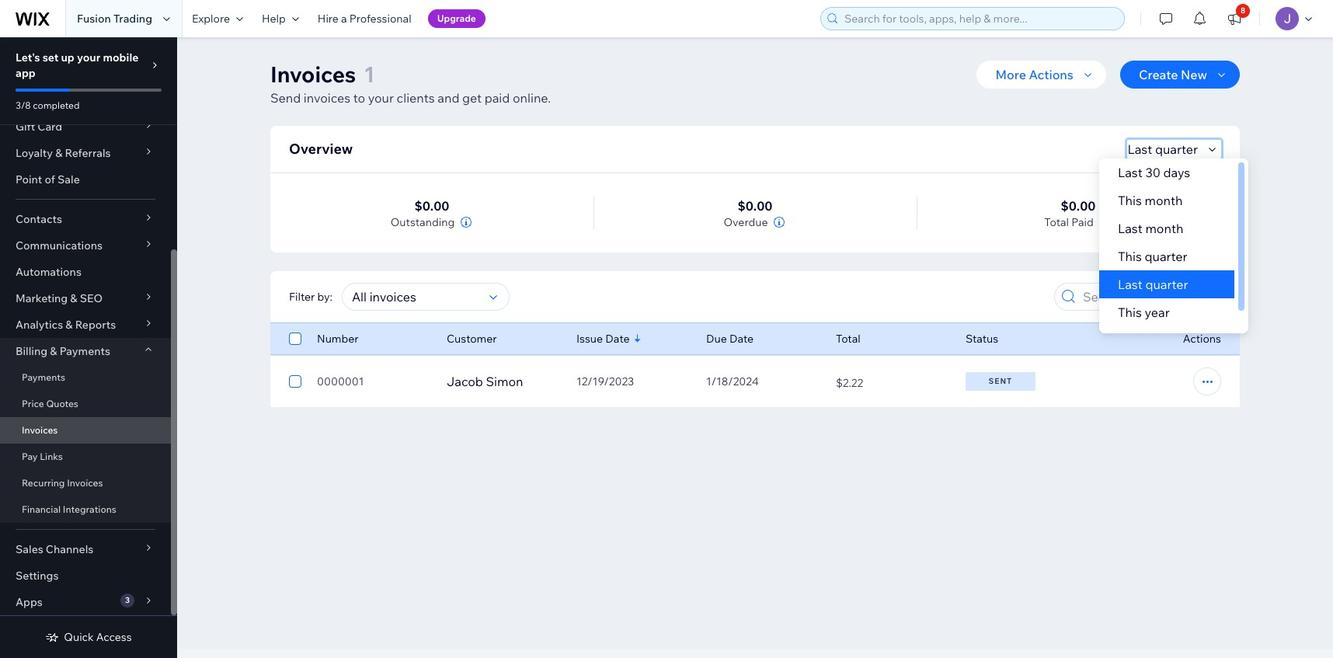 Task type: describe. For each thing, give the bounding box(es) containing it.
0000001
[[317, 375, 364, 389]]

& for marketing
[[70, 292, 77, 305]]

$2.22
[[836, 376, 864, 390]]

payments link
[[0, 365, 171, 391]]

more
[[996, 67, 1027, 82]]

sales
[[16, 543, 43, 557]]

last quarter for last quarter option
[[1119, 277, 1189, 292]]

last month
[[1119, 221, 1185, 236]]

upgrade
[[437, 12, 476, 24]]

status
[[966, 332, 999, 346]]

last inside last quarter option
[[1119, 277, 1144, 292]]

sidebar element
[[0, 0, 177, 658]]

total paid
[[1045, 215, 1094, 229]]

let's set up your mobile app
[[16, 51, 139, 80]]

recurring invoices link
[[0, 470, 171, 497]]

date for due date
[[730, 332, 754, 346]]

invoices for invoices
[[22, 424, 58, 436]]

create
[[1139, 67, 1179, 82]]

days
[[1164, 165, 1191, 180]]

recurring
[[22, 477, 65, 489]]

total for total paid
[[1045, 215, 1070, 229]]

last year
[[1119, 333, 1172, 348]]

get
[[463, 90, 482, 106]]

billing
[[16, 344, 48, 358]]

pay
[[22, 451, 38, 463]]

online.
[[513, 90, 551, 106]]

loyalty & referrals
[[16, 146, 111, 160]]

your inside invoices 1 send invoices to your clients and get paid online.
[[368, 90, 394, 106]]

explore
[[192, 12, 230, 26]]

of
[[45, 173, 55, 187]]

3/8
[[16, 99, 31, 111]]

up
[[61, 51, 75, 65]]

professional
[[350, 12, 412, 26]]

1 horizontal spatial actions
[[1184, 332, 1222, 346]]

pay links
[[22, 451, 63, 463]]

payments inside popup button
[[60, 344, 110, 358]]

sale
[[58, 173, 80, 187]]

date for issue date
[[606, 332, 630, 346]]

more actions
[[996, 67, 1074, 82]]

1/18/2024
[[707, 375, 759, 389]]

loyalty
[[16, 146, 53, 160]]

invoices inside recurring invoices link
[[67, 477, 103, 489]]

8
[[1241, 5, 1246, 16]]

month for this month
[[1146, 193, 1184, 208]]

quarter for last quarter option
[[1146, 277, 1189, 292]]

automations link
[[0, 259, 171, 285]]

sales channels button
[[0, 536, 171, 563]]

outstanding
[[391, 215, 455, 229]]

this for this month
[[1119, 193, 1143, 208]]

due
[[707, 332, 727, 346]]

this year
[[1119, 305, 1171, 320]]

help
[[262, 12, 286, 26]]

app
[[16, 66, 36, 80]]

financial
[[22, 504, 61, 515]]

due date
[[707, 332, 754, 346]]

3
[[125, 595, 130, 606]]

customer
[[447, 332, 497, 346]]

contacts button
[[0, 206, 171, 232]]

to
[[353, 90, 365, 106]]

1
[[364, 61, 375, 88]]

trading
[[113, 12, 152, 26]]

seo
[[80, 292, 103, 305]]

this month
[[1119, 193, 1184, 208]]

analytics
[[16, 318, 63, 332]]

invoices link
[[0, 417, 171, 444]]

$0.00 for total paid
[[1061, 198, 1096, 214]]

this for this year
[[1119, 305, 1143, 320]]

1 vertical spatial payments
[[22, 372, 65, 383]]

invoices for invoices 1 send invoices to your clients and get paid online.
[[271, 61, 356, 88]]

last quarter option
[[1100, 271, 1236, 298]]

financial integrations
[[22, 504, 116, 515]]

new
[[1182, 67, 1208, 82]]

simon
[[486, 374, 523, 389]]

reports
[[75, 318, 116, 332]]

last left 30
[[1119, 165, 1144, 180]]

Search for tools, apps, help & more... field
[[840, 8, 1120, 30]]

paid
[[485, 90, 510, 106]]

analytics & reports button
[[0, 312, 171, 338]]

issue
[[577, 332, 603, 346]]

invoices
[[304, 90, 351, 106]]

last down the this month
[[1119, 221, 1144, 236]]

last quarter for last quarter button
[[1128, 141, 1199, 157]]

filter by:
[[289, 290, 333, 304]]

year for this year
[[1146, 305, 1171, 320]]

price quotes
[[22, 398, 78, 410]]

and
[[438, 90, 460, 106]]

jacob
[[447, 374, 483, 389]]

30
[[1146, 165, 1162, 180]]

create new
[[1139, 67, 1208, 82]]

fusion trading
[[77, 12, 152, 26]]

quick access
[[64, 630, 132, 644]]

point of sale
[[16, 173, 80, 187]]

send
[[271, 90, 301, 106]]

last inside last quarter button
[[1128, 141, 1153, 157]]



Task type: locate. For each thing, give the bounding box(es) containing it.
last up the "this year"
[[1119, 277, 1144, 292]]

last down the "this year"
[[1119, 333, 1144, 348]]

year
[[1146, 305, 1171, 320], [1146, 333, 1172, 348]]

2 horizontal spatial $0.00
[[1061, 198, 1096, 214]]

0 vertical spatial this
[[1119, 193, 1143, 208]]

invoices 1 send invoices to your clients and get paid online.
[[271, 61, 551, 106]]

actions inside more actions button
[[1030, 67, 1074, 82]]

$0.00 for outstanding
[[415, 198, 450, 214]]

0 horizontal spatial date
[[606, 332, 630, 346]]

last up 30
[[1128, 141, 1153, 157]]

help button
[[253, 0, 308, 37]]

automations
[[16, 265, 82, 279]]

loyalty & referrals button
[[0, 140, 171, 166]]

None checkbox
[[289, 330, 302, 348]]

more actions button
[[977, 61, 1107, 89]]

1 horizontal spatial your
[[368, 90, 394, 106]]

quarter up last quarter option
[[1146, 249, 1189, 264]]

point of sale link
[[0, 166, 171, 193]]

3 this from the top
[[1119, 305, 1143, 320]]

3/8 completed
[[16, 99, 80, 111]]

date right due
[[730, 332, 754, 346]]

total left paid
[[1045, 215, 1070, 229]]

apps
[[16, 595, 43, 609]]

& left the seo at the top
[[70, 292, 77, 305]]

payments up the price quotes
[[22, 372, 65, 383]]

&
[[55, 146, 62, 160], [70, 292, 77, 305], [66, 318, 73, 332], [50, 344, 57, 358]]

actions
[[1030, 67, 1074, 82], [1184, 332, 1222, 346]]

this for this quarter
[[1119, 249, 1143, 264]]

0 vertical spatial your
[[77, 51, 100, 65]]

communications
[[16, 239, 103, 253]]

pay links link
[[0, 444, 171, 470]]

financial integrations link
[[0, 497, 171, 523]]

actions right more
[[1030, 67, 1074, 82]]

& for analytics
[[66, 318, 73, 332]]

0 vertical spatial last quarter
[[1128, 141, 1199, 157]]

settings
[[16, 569, 59, 583]]

recurring invoices
[[22, 477, 103, 489]]

0 vertical spatial invoices
[[271, 61, 356, 88]]

1 $0.00 from the left
[[415, 198, 450, 214]]

last quarter up last 30 days
[[1128, 141, 1199, 157]]

0 vertical spatial actions
[[1030, 67, 1074, 82]]

invoices inside invoices 1 send invoices to your clients and get paid online.
[[271, 61, 356, 88]]

& inside "dropdown button"
[[55, 146, 62, 160]]

date
[[606, 332, 630, 346], [730, 332, 754, 346]]

last
[[1128, 141, 1153, 157], [1119, 165, 1144, 180], [1119, 221, 1144, 236], [1119, 277, 1144, 292], [1119, 333, 1144, 348]]

clients
[[397, 90, 435, 106]]

0 vertical spatial total
[[1045, 215, 1070, 229]]

gift card
[[16, 120, 62, 134]]

quarter for last quarter button
[[1156, 141, 1199, 157]]

date right issue
[[606, 332, 630, 346]]

gift
[[16, 120, 35, 134]]

overdue
[[724, 215, 768, 229]]

0 horizontal spatial invoices
[[22, 424, 58, 436]]

marketing
[[16, 292, 68, 305]]

let's
[[16, 51, 40, 65]]

this up last year
[[1119, 305, 1143, 320]]

referrals
[[65, 146, 111, 160]]

1 vertical spatial year
[[1146, 333, 1172, 348]]

0 vertical spatial year
[[1146, 305, 1171, 320]]

access
[[96, 630, 132, 644]]

this down the last month at top right
[[1119, 249, 1143, 264]]

& for billing
[[50, 344, 57, 358]]

1 date from the left
[[606, 332, 630, 346]]

set
[[43, 51, 59, 65]]

issue date
[[577, 332, 630, 346]]

0 horizontal spatial $0.00
[[415, 198, 450, 214]]

total for total
[[836, 332, 861, 346]]

quarter inside option
[[1146, 277, 1189, 292]]

your right to
[[368, 90, 394, 106]]

month
[[1146, 193, 1184, 208], [1146, 221, 1185, 236]]

invoices up the invoices
[[271, 61, 356, 88]]

quarter
[[1156, 141, 1199, 157], [1146, 249, 1189, 264], [1146, 277, 1189, 292]]

last quarter down this quarter
[[1119, 277, 1189, 292]]

completed
[[33, 99, 80, 111]]

create new button
[[1121, 61, 1241, 89]]

$0.00 up paid
[[1061, 198, 1096, 214]]

2 horizontal spatial invoices
[[271, 61, 356, 88]]

2 vertical spatial this
[[1119, 305, 1143, 320]]

price
[[22, 398, 44, 410]]

& right the loyalty
[[55, 146, 62, 160]]

price quotes link
[[0, 391, 171, 417]]

invoices up pay links at the bottom left
[[22, 424, 58, 436]]

3 $0.00 from the left
[[1061, 198, 1096, 214]]

month for last month
[[1146, 221, 1185, 236]]

1 vertical spatial total
[[836, 332, 861, 346]]

& for loyalty
[[55, 146, 62, 160]]

marketing & seo button
[[0, 285, 171, 312]]

2 this from the top
[[1119, 249, 1143, 264]]

1 horizontal spatial date
[[730, 332, 754, 346]]

$0.00 for overdue
[[738, 198, 773, 214]]

1 vertical spatial this
[[1119, 249, 1143, 264]]

channels
[[46, 543, 94, 557]]

payments
[[60, 344, 110, 358], [22, 372, 65, 383]]

point
[[16, 173, 42, 187]]

total up $2.22 at the right of page
[[836, 332, 861, 346]]

your inside let's set up your mobile app
[[77, 51, 100, 65]]

2 vertical spatial invoices
[[67, 477, 103, 489]]

upgrade button
[[428, 9, 486, 28]]

quotes
[[46, 398, 78, 410]]

month down last 30 days
[[1146, 193, 1184, 208]]

invoices
[[271, 61, 356, 88], [22, 424, 58, 436], [67, 477, 103, 489]]

year for last year
[[1146, 333, 1172, 348]]

marketing & seo
[[16, 292, 103, 305]]

Search field
[[1079, 284, 1217, 310]]

mobile
[[103, 51, 139, 65]]

year down the "this year"
[[1146, 333, 1172, 348]]

0 horizontal spatial your
[[77, 51, 100, 65]]

this up the last month at top right
[[1119, 193, 1143, 208]]

a
[[341, 12, 347, 26]]

contacts
[[16, 212, 62, 226]]

number
[[317, 332, 359, 346]]

overview
[[289, 140, 353, 158]]

last quarter inside option
[[1119, 277, 1189, 292]]

this
[[1119, 193, 1143, 208], [1119, 249, 1143, 264], [1119, 305, 1143, 320]]

0 horizontal spatial total
[[836, 332, 861, 346]]

0 vertical spatial payments
[[60, 344, 110, 358]]

1 vertical spatial quarter
[[1146, 249, 1189, 264]]

$0.00 up the overdue
[[738, 198, 773, 214]]

year down last quarter option
[[1146, 305, 1171, 320]]

by:
[[317, 290, 333, 304]]

paid
[[1072, 215, 1094, 229]]

& right the billing in the bottom left of the page
[[50, 344, 57, 358]]

invoices inside invoices link
[[22, 424, 58, 436]]

integrations
[[63, 504, 116, 515]]

0 vertical spatial quarter
[[1156, 141, 1199, 157]]

actions right last year
[[1184, 332, 1222, 346]]

last 30 days
[[1119, 165, 1191, 180]]

None field
[[347, 284, 485, 310]]

1 vertical spatial last quarter
[[1119, 277, 1189, 292]]

fusion
[[77, 12, 111, 26]]

sent
[[989, 376, 1013, 386]]

1 this from the top
[[1119, 193, 1143, 208]]

month up this quarter
[[1146, 221, 1185, 236]]

1 vertical spatial month
[[1146, 221, 1185, 236]]

2 vertical spatial quarter
[[1146, 277, 1189, 292]]

1 vertical spatial your
[[368, 90, 394, 106]]

list box
[[1100, 159, 1250, 354]]

list box containing last 30 days
[[1100, 159, 1250, 354]]

last quarter inside button
[[1128, 141, 1199, 157]]

1 horizontal spatial invoices
[[67, 477, 103, 489]]

1 horizontal spatial total
[[1045, 215, 1070, 229]]

total
[[1045, 215, 1070, 229], [836, 332, 861, 346]]

2 $0.00 from the left
[[738, 198, 773, 214]]

payments down analytics & reports popup button on the left of page
[[60, 344, 110, 358]]

hire a professional
[[318, 12, 412, 26]]

hire
[[318, 12, 339, 26]]

& left reports
[[66, 318, 73, 332]]

1 vertical spatial invoices
[[22, 424, 58, 436]]

quarter down this quarter
[[1146, 277, 1189, 292]]

$0.00 up outstanding
[[415, 198, 450, 214]]

analytics & reports
[[16, 318, 116, 332]]

your right up
[[77, 51, 100, 65]]

jacob simon
[[447, 374, 523, 389]]

settings link
[[0, 563, 171, 589]]

1 horizontal spatial $0.00
[[738, 198, 773, 214]]

None checkbox
[[289, 372, 302, 391]]

0 horizontal spatial actions
[[1030, 67, 1074, 82]]

invoices down pay links link
[[67, 477, 103, 489]]

quarter up days
[[1156, 141, 1199, 157]]

8 button
[[1218, 0, 1252, 37]]

this quarter
[[1119, 249, 1189, 264]]

billing & payments
[[16, 344, 110, 358]]

quarter inside button
[[1156, 141, 1199, 157]]

gift card button
[[0, 113, 171, 140]]

1 vertical spatial actions
[[1184, 332, 1222, 346]]

2 date from the left
[[730, 332, 754, 346]]

0 vertical spatial month
[[1146, 193, 1184, 208]]



Task type: vqa. For each thing, say whether or not it's contained in the screenshot.
This for This year
yes



